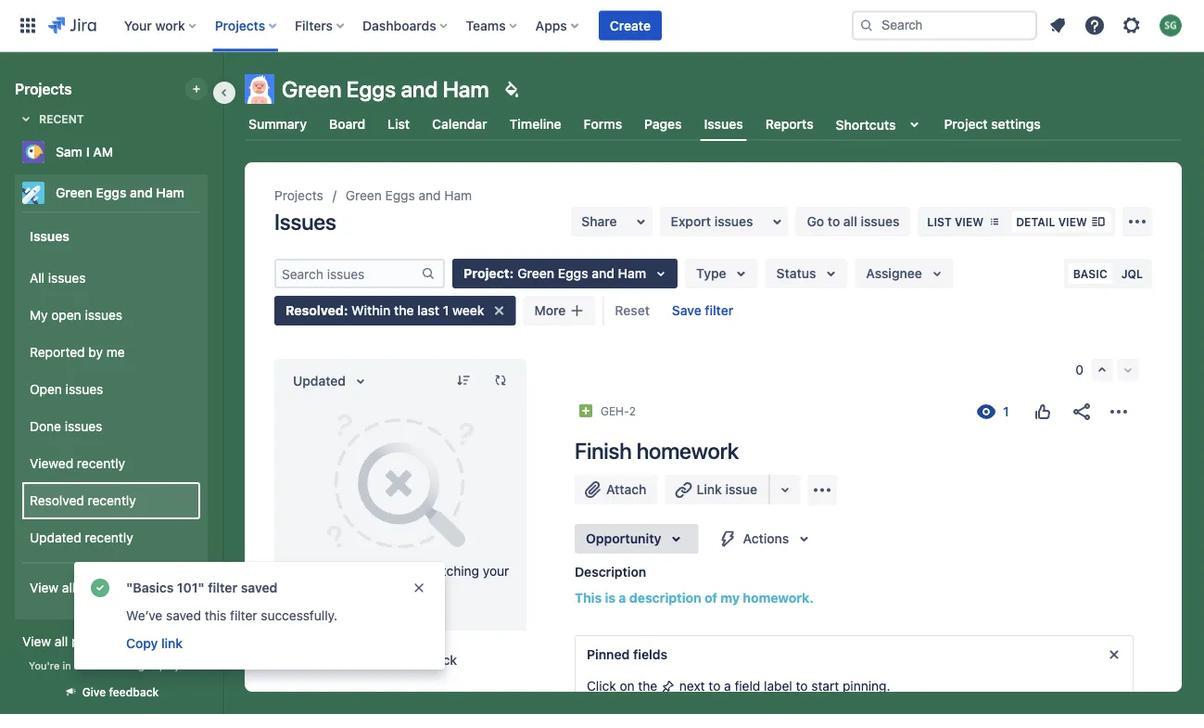 Task type: vqa. For each thing, say whether or not it's contained in the screenshot.
the leftmost view
yes



Task type: describe. For each thing, give the bounding box(es) containing it.
projects link
[[274, 185, 323, 207]]

: for project
[[510, 266, 514, 281]]

sam i am
[[56, 144, 113, 160]]

create button
[[599, 11, 662, 40]]

copy
[[126, 636, 158, 651]]

done issues link
[[22, 408, 200, 445]]

week
[[453, 303, 485, 318]]

pinned
[[587, 647, 630, 662]]

go to all issues link
[[796, 207, 911, 236]]

open
[[30, 382, 62, 397]]

attach
[[606, 482, 647, 497]]

vote options: no one has voted for this issue yet. image
[[1032, 401, 1054, 423]]

type
[[697, 266, 727, 281]]

eggs up board
[[347, 76, 396, 102]]

notifications image
[[1047, 14, 1069, 37]]

by
[[88, 345, 103, 360]]

0 horizontal spatial green eggs and ham link
[[15, 174, 200, 211]]

pages
[[645, 116, 682, 132]]

banner containing your work
[[0, 0, 1205, 52]]

save filter button
[[661, 296, 745, 325]]

you're in a team-managed project
[[29, 659, 194, 671]]

export issues
[[671, 214, 754, 229]]

ham left add to starred icon
[[156, 185, 184, 200]]

101"
[[177, 580, 205, 595]]

my
[[721, 590, 740, 606]]

updated button
[[282, 366, 383, 396]]

dashboards button
[[357, 11, 455, 40]]

open share dialog image
[[630, 211, 653, 233]]

1 horizontal spatial saved
[[241, 580, 278, 595]]

primary element
[[11, 0, 852, 51]]

i
[[86, 144, 90, 160]]

projects for projects dropdown button on the top left of page
[[215, 18, 265, 33]]

settings
[[992, 116, 1041, 132]]

share button
[[571, 207, 653, 236]]

green eggs and ham up list 'link'
[[282, 76, 489, 102]]

project for project settings
[[944, 116, 988, 132]]

import and bulk change issues image
[[1127, 211, 1149, 233]]

green up the summary
[[282, 76, 342, 102]]

export issues button
[[660, 207, 789, 236]]

next
[[680, 678, 705, 694]]

all issues link
[[22, 260, 200, 297]]

summary link
[[245, 108, 311, 141]]

and up reset button
[[592, 266, 615, 281]]

resolved : within the last 1 week
[[286, 303, 485, 318]]

view all projects link
[[15, 625, 208, 658]]

list for list view
[[928, 215, 952, 228]]

dismiss image
[[412, 581, 427, 595]]

successfully.
[[261, 608, 338, 623]]

green eggs and ham down sam i am link
[[56, 185, 184, 200]]

a for team-
[[74, 659, 80, 671]]

your
[[483, 563, 509, 578]]

open issues
[[30, 382, 103, 397]]

is
[[605, 590, 616, 606]]

1 horizontal spatial the
[[638, 678, 658, 694]]

create project image
[[189, 82, 204, 96]]

order by image
[[350, 370, 372, 392]]

remove field image
[[488, 300, 511, 322]]

resolved recently
[[30, 493, 136, 508]]

last
[[417, 303, 440, 318]]

status
[[777, 266, 816, 281]]

resolved for resolved recently
[[30, 493, 84, 508]]

add to starred image
[[202, 141, 224, 163]]

list for list
[[388, 116, 410, 132]]

issues for no issues were found matching your search
[[312, 563, 350, 578]]

recent
[[39, 112, 84, 125]]

0
[[1076, 362, 1084, 377]]

project settings link
[[941, 108, 1045, 141]]

help image
[[1084, 14, 1106, 37]]

eggs down list 'link'
[[385, 188, 415, 203]]

pinned fields
[[587, 647, 668, 662]]

: for resolved
[[344, 303, 348, 318]]

view for list view
[[955, 215, 984, 228]]

fields
[[633, 647, 668, 662]]

actions image
[[1108, 401, 1130, 423]]

this is a description of my homework.
[[575, 590, 814, 606]]

save filter
[[672, 303, 734, 318]]

refresh image
[[493, 373, 508, 388]]

group containing issues
[[22, 211, 200, 618]]

and up list 'link'
[[401, 76, 438, 102]]

resolved recently link
[[22, 482, 200, 519]]

viewed recently
[[30, 456, 125, 471]]

calendar
[[432, 116, 487, 132]]

filter inside button
[[705, 303, 734, 318]]

teams button
[[461, 11, 525, 40]]

actions button
[[706, 524, 827, 554]]

all for projects
[[55, 634, 68, 649]]

1 horizontal spatial give feedback
[[370, 652, 457, 668]]

recently for updated recently
[[85, 530, 133, 545]]

open issues link
[[22, 371, 200, 408]]

green down the sam
[[56, 185, 93, 200]]

green eggs and ham down list 'link'
[[346, 188, 472, 203]]

viewed
[[30, 456, 73, 471]]

appswitcher icon image
[[17, 14, 39, 37]]

pages link
[[641, 108, 686, 141]]

homework
[[637, 438, 739, 464]]

your
[[124, 18, 152, 33]]

view all filters
[[30, 580, 113, 595]]

in
[[63, 659, 71, 671]]

go
[[807, 214, 825, 229]]

were
[[354, 563, 382, 578]]

go to all issues
[[807, 214, 900, 229]]

matching
[[424, 563, 479, 578]]

Search field
[[852, 11, 1038, 40]]

reported by me
[[30, 345, 125, 360]]

my open issues
[[30, 308, 122, 323]]

managed
[[112, 659, 157, 671]]

project settings
[[944, 116, 1041, 132]]

issues for export issues
[[715, 214, 754, 229]]

homework.
[[743, 590, 814, 606]]

team-
[[83, 659, 112, 671]]

description
[[575, 564, 647, 580]]

copy link to issue image
[[632, 403, 647, 418]]

issues for leftmost 'green eggs and ham' link
[[30, 228, 69, 243]]

basic
[[1074, 267, 1108, 280]]

next to a field label to start pinning.
[[676, 678, 891, 694]]

resolved for resolved : within the last 1 week
[[286, 303, 344, 318]]

updated recently
[[30, 530, 133, 545]]

copy link
[[126, 636, 183, 651]]

detail view
[[1017, 215, 1088, 228]]

create
[[610, 18, 651, 33]]

reports link
[[762, 108, 818, 141]]

sam
[[56, 144, 83, 160]]

1 vertical spatial feedback
[[109, 686, 159, 699]]

2 horizontal spatial issues
[[704, 116, 743, 132]]

board link
[[325, 108, 369, 141]]

apps button
[[530, 11, 586, 40]]

issues for projects link
[[274, 209, 336, 235]]



Task type: locate. For each thing, give the bounding box(es) containing it.
filters
[[79, 580, 113, 595]]

issues down reported by me
[[66, 382, 103, 397]]

2 horizontal spatial to
[[828, 214, 840, 229]]

view up you're
[[22, 634, 51, 649]]

2 view from the left
[[1059, 215, 1088, 228]]

issues right the export
[[715, 214, 754, 229]]

give down team-
[[82, 686, 106, 699]]

forms
[[584, 116, 622, 132]]

projects right work
[[215, 18, 265, 33]]

issues inside no issues were found matching your search
[[312, 563, 350, 578]]

green eggs and ham link
[[15, 174, 200, 211], [346, 185, 472, 207]]

opportunity
[[586, 531, 662, 546]]

recently inside "link"
[[77, 456, 125, 471]]

1 horizontal spatial issues
[[274, 209, 336, 235]]

filters
[[295, 18, 333, 33]]

filter right this
[[230, 608, 257, 623]]

green up more
[[518, 266, 555, 281]]

ham up "reset"
[[618, 266, 647, 281]]

0 vertical spatial view
[[30, 580, 59, 595]]

1 vertical spatial give feedback
[[82, 686, 159, 699]]

0 horizontal spatial give feedback
[[82, 686, 159, 699]]

am
[[93, 144, 113, 160]]

2 horizontal spatial a
[[724, 678, 731, 694]]

project : green eggs and ham
[[464, 266, 647, 281]]

my open issues link
[[22, 297, 200, 334]]

set background color image
[[500, 78, 523, 100]]

shortcuts button
[[832, 108, 930, 141]]

view for detail view
[[1059, 215, 1088, 228]]

projects down summary link
[[274, 188, 323, 203]]

settings image
[[1121, 14, 1143, 37]]

projects for projects link
[[274, 188, 323, 203]]

0 vertical spatial list
[[388, 116, 410, 132]]

"basics
[[126, 580, 174, 595]]

filter up this
[[208, 580, 238, 595]]

give feedback button down you're in a team-managed project
[[53, 677, 170, 707]]

tab list containing issues
[[234, 108, 1193, 141]]

give feedback down you're in a team-managed project
[[82, 686, 159, 699]]

issues right pages
[[704, 116, 743, 132]]

2 vertical spatial filter
[[230, 608, 257, 623]]

1 horizontal spatial resolved
[[286, 303, 344, 318]]

1 horizontal spatial give
[[370, 652, 397, 668]]

0 horizontal spatial project
[[464, 266, 510, 281]]

issues
[[704, 116, 743, 132], [274, 209, 336, 235], [30, 228, 69, 243]]

jira image
[[48, 14, 96, 37], [48, 14, 96, 37]]

recently for viewed recently
[[77, 456, 125, 471]]

: left within
[[344, 303, 348, 318]]

2 vertical spatial a
[[724, 678, 731, 694]]

viewed recently link
[[22, 445, 200, 482]]

resolved down viewed
[[30, 493, 84, 508]]

this
[[205, 608, 227, 623]]

to left start
[[796, 678, 808, 694]]

ham up calendar
[[443, 76, 489, 102]]

1 vertical spatial project
[[464, 266, 510, 281]]

to
[[828, 214, 840, 229], [709, 678, 721, 694], [796, 678, 808, 694]]

1 horizontal spatial green eggs and ham link
[[346, 185, 472, 207]]

0 vertical spatial projects
[[215, 18, 265, 33]]

1 horizontal spatial list
[[928, 215, 952, 228]]

issues for done issues
[[65, 419, 102, 434]]

view for view all projects
[[22, 634, 51, 649]]

1 vertical spatial projects
[[15, 80, 72, 98]]

feedback
[[400, 652, 457, 668], [109, 686, 159, 699]]

1 vertical spatial updated
[[30, 530, 81, 545]]

1 horizontal spatial to
[[796, 678, 808, 694]]

reported by me link
[[22, 334, 200, 371]]

0 horizontal spatial view
[[955, 215, 984, 228]]

0 horizontal spatial issues
[[30, 228, 69, 243]]

we've
[[126, 608, 163, 623]]

a for field
[[724, 678, 731, 694]]

0 vertical spatial a
[[619, 590, 626, 606]]

0 vertical spatial give feedback button
[[333, 645, 468, 675]]

to for next
[[709, 678, 721, 694]]

project
[[944, 116, 988, 132], [464, 266, 510, 281]]

addicon image
[[570, 303, 585, 318]]

tab list
[[234, 108, 1193, 141]]

0 vertical spatial give feedback
[[370, 652, 457, 668]]

description
[[630, 590, 702, 606]]

opportunity button
[[575, 524, 699, 554]]

0 horizontal spatial give
[[82, 686, 106, 699]]

1 vertical spatial filter
[[208, 580, 238, 595]]

projects
[[71, 634, 120, 649]]

teams
[[466, 18, 506, 33]]

1 vertical spatial give feedback button
[[53, 677, 170, 707]]

click on the
[[587, 678, 661, 694]]

to for go
[[828, 214, 840, 229]]

give
[[370, 652, 397, 668], [82, 686, 106, 699]]

0 vertical spatial recently
[[77, 456, 125, 471]]

0 vertical spatial project
[[944, 116, 988, 132]]

success image
[[89, 577, 111, 599]]

no
[[292, 563, 309, 578]]

recently down done issues link
[[77, 456, 125, 471]]

project for project : green eggs and ham
[[464, 266, 510, 281]]

issues up assignee
[[861, 214, 900, 229]]

calendar link
[[429, 108, 491, 141]]

1 vertical spatial list
[[928, 215, 952, 228]]

give down the search
[[370, 652, 397, 668]]

2 horizontal spatial projects
[[274, 188, 323, 203]]

saved
[[241, 580, 278, 595], [166, 608, 201, 623]]

issues for open issues
[[66, 382, 103, 397]]

1 horizontal spatial projects
[[215, 18, 265, 33]]

save
[[672, 303, 702, 318]]

project
[[159, 659, 194, 671]]

your profile and settings image
[[1160, 14, 1182, 37]]

1 horizontal spatial a
[[619, 590, 626, 606]]

open export issues dropdown image
[[767, 211, 789, 233]]

assignee button
[[855, 259, 954, 288]]

issues right no
[[312, 563, 350, 578]]

of
[[705, 590, 718, 606]]

resolved
[[286, 303, 344, 318], [30, 493, 84, 508]]

list up assignee dropdown button
[[928, 215, 952, 228]]

and down calendar "link"
[[419, 188, 441, 203]]

start
[[812, 678, 839, 694]]

view right detail
[[1059, 215, 1088, 228]]

list
[[388, 116, 410, 132], [928, 215, 952, 228]]

a right the in
[[74, 659, 80, 671]]

label
[[764, 678, 793, 694]]

view for view all filters
[[30, 580, 59, 595]]

view left filters
[[30, 580, 59, 595]]

projects up collapse recent projects image
[[15, 80, 72, 98]]

0 horizontal spatial feedback
[[109, 686, 159, 699]]

filter
[[705, 303, 734, 318], [208, 580, 238, 595], [230, 608, 257, 623]]

within
[[351, 303, 391, 318]]

search image
[[860, 18, 874, 33]]

0 horizontal spatial the
[[394, 303, 414, 318]]

0 horizontal spatial a
[[74, 659, 80, 671]]

saved down 101"
[[166, 608, 201, 623]]

2 vertical spatial recently
[[85, 530, 133, 545]]

1 horizontal spatial feedback
[[400, 652, 457, 668]]

issues right all
[[48, 270, 86, 286]]

give feedback button
[[333, 645, 468, 675], [53, 677, 170, 707]]

2 vertical spatial projects
[[274, 188, 323, 203]]

green right projects link
[[346, 188, 382, 203]]

a right is
[[619, 590, 626, 606]]

1 horizontal spatial give feedback button
[[333, 645, 468, 675]]

share image
[[1071, 401, 1093, 423]]

1 vertical spatial the
[[638, 678, 658, 694]]

geh-2 link
[[601, 401, 636, 421]]

banner
[[0, 0, 1205, 52]]

reported
[[30, 345, 85, 360]]

0 horizontal spatial projects
[[15, 80, 72, 98]]

click
[[587, 678, 616, 694]]

a left field on the right of the page
[[724, 678, 731, 694]]

collapse recent projects image
[[15, 108, 37, 130]]

finish homework
[[575, 438, 739, 464]]

: up "remove field" icon
[[510, 266, 514, 281]]

projects inside dropdown button
[[215, 18, 265, 33]]

0 vertical spatial :
[[510, 266, 514, 281]]

to right next
[[709, 678, 721, 694]]

sort descending image
[[456, 373, 471, 388]]

1 vertical spatial saved
[[166, 608, 201, 623]]

updated down resolved recently
[[30, 530, 81, 545]]

recently down resolved recently link
[[85, 530, 133, 545]]

feedback down dismiss icon
[[400, 652, 457, 668]]

0 horizontal spatial saved
[[166, 608, 201, 623]]

0 horizontal spatial list
[[388, 116, 410, 132]]

and down sam i am link
[[130, 185, 153, 200]]

all up the in
[[55, 634, 68, 649]]

sam i am link
[[15, 134, 200, 171]]

0 vertical spatial filter
[[705, 303, 734, 318]]

to right go
[[828, 214, 840, 229]]

search
[[381, 581, 421, 597]]

lead image
[[579, 404, 594, 418]]

0 horizontal spatial :
[[344, 303, 348, 318]]

issues for all issues
[[48, 270, 86, 286]]

done issues
[[30, 419, 102, 434]]

view all filters link
[[22, 569, 200, 606]]

updated for updated recently
[[30, 530, 81, 545]]

finish
[[575, 438, 632, 464]]

add app image
[[811, 479, 834, 501]]

view left detail
[[955, 215, 984, 228]]

filters button
[[289, 11, 352, 40]]

updated inside group
[[30, 530, 81, 545]]

give feedback down the search
[[370, 652, 457, 668]]

green eggs and ham link down sam i am link
[[15, 174, 200, 211]]

a for description
[[619, 590, 626, 606]]

updated for updated
[[293, 373, 346, 389]]

1 vertical spatial all
[[62, 580, 75, 595]]

timeline link
[[506, 108, 565, 141]]

recently down viewed recently "link"
[[88, 493, 136, 508]]

view
[[30, 580, 59, 595], [22, 634, 51, 649]]

0 vertical spatial feedback
[[400, 652, 457, 668]]

1 horizontal spatial updated
[[293, 373, 346, 389]]

list view
[[928, 215, 984, 228]]

issues down projects link
[[274, 209, 336, 235]]

summary
[[249, 116, 307, 132]]

1 view from the left
[[955, 215, 984, 228]]

open
[[51, 308, 81, 323]]

0 horizontal spatial resolved
[[30, 493, 84, 508]]

Search issues text field
[[276, 261, 421, 287]]

on
[[620, 678, 635, 694]]

recently for resolved recently
[[88, 493, 136, 508]]

link issue button
[[665, 475, 771, 504]]

0 horizontal spatial to
[[709, 678, 721, 694]]

dashboards
[[363, 18, 436, 33]]

issues up all issues
[[30, 228, 69, 243]]

the left last
[[394, 303, 414, 318]]

filter right save
[[705, 303, 734, 318]]

green eggs and ham link down list 'link'
[[346, 185, 472, 207]]

updated inside popup button
[[293, 373, 346, 389]]

0 vertical spatial updated
[[293, 373, 346, 389]]

this
[[575, 590, 602, 606]]

list inside 'link'
[[388, 116, 410, 132]]

1 vertical spatial give
[[82, 686, 106, 699]]

0 horizontal spatial updated
[[30, 530, 81, 545]]

saved up we've saved this filter successfully.
[[241, 580, 278, 595]]

export
[[671, 214, 711, 229]]

project left settings
[[944, 116, 988, 132]]

and
[[401, 76, 438, 102], [130, 185, 153, 200], [419, 188, 441, 203], [592, 266, 615, 281]]

all left filters
[[62, 580, 75, 595]]

eggs up addicon
[[558, 266, 588, 281]]

all
[[30, 270, 45, 286]]

0 horizontal spatial give feedback button
[[53, 677, 170, 707]]

1 vertical spatial :
[[344, 303, 348, 318]]

eggs down sam i am link
[[96, 185, 126, 200]]

updated left order by icon
[[293, 373, 346, 389]]

link issue
[[697, 482, 758, 497]]

reports
[[766, 116, 814, 132]]

2 vertical spatial all
[[55, 634, 68, 649]]

issues up viewed recently
[[65, 419, 102, 434]]

1 vertical spatial a
[[74, 659, 80, 671]]

give feedback button down the search
[[333, 645, 468, 675]]

1 horizontal spatial view
[[1059, 215, 1088, 228]]

issues inside button
[[715, 214, 754, 229]]

found
[[386, 563, 420, 578]]

group
[[22, 211, 200, 618], [22, 254, 200, 562]]

1 group from the top
[[22, 211, 200, 618]]

apps
[[536, 18, 567, 33]]

0 vertical spatial all
[[844, 214, 858, 229]]

list right board
[[388, 116, 410, 132]]

all inside group
[[62, 580, 75, 595]]

issue
[[726, 482, 758, 497]]

the right on
[[638, 678, 658, 694]]

add to starred image
[[202, 182, 224, 204]]

all right go
[[844, 214, 858, 229]]

0 vertical spatial saved
[[241, 580, 278, 595]]

1 vertical spatial resolved
[[30, 493, 84, 508]]

issues right open
[[85, 308, 122, 323]]

work
[[155, 18, 185, 33]]

project inside tab list
[[944, 116, 988, 132]]

1 vertical spatial view
[[22, 634, 51, 649]]

0 vertical spatial give
[[370, 652, 397, 668]]

jql
[[1122, 267, 1143, 280]]

ham down calendar "link"
[[444, 188, 472, 203]]

2 group from the top
[[22, 254, 200, 562]]

0 vertical spatial resolved
[[286, 303, 344, 318]]

detail
[[1017, 215, 1056, 228]]

projects button
[[209, 11, 284, 40]]

green
[[282, 76, 342, 102], [56, 185, 93, 200], [346, 188, 382, 203], [518, 266, 555, 281]]

project up "remove field" icon
[[464, 266, 510, 281]]

share
[[582, 214, 617, 229]]

0 vertical spatial the
[[394, 303, 414, 318]]

hide message image
[[1104, 644, 1126, 666]]

resolved down search issues text field in the left of the page
[[286, 303, 344, 318]]

view
[[955, 215, 984, 228], [1059, 215, 1088, 228]]

all for filters
[[62, 580, 75, 595]]

group containing all issues
[[22, 254, 200, 562]]

link web pages and more image
[[774, 479, 797, 501]]

1 horizontal spatial :
[[510, 266, 514, 281]]

1 horizontal spatial project
[[944, 116, 988, 132]]

feedback down managed
[[109, 686, 159, 699]]

1 vertical spatial recently
[[88, 493, 136, 508]]



